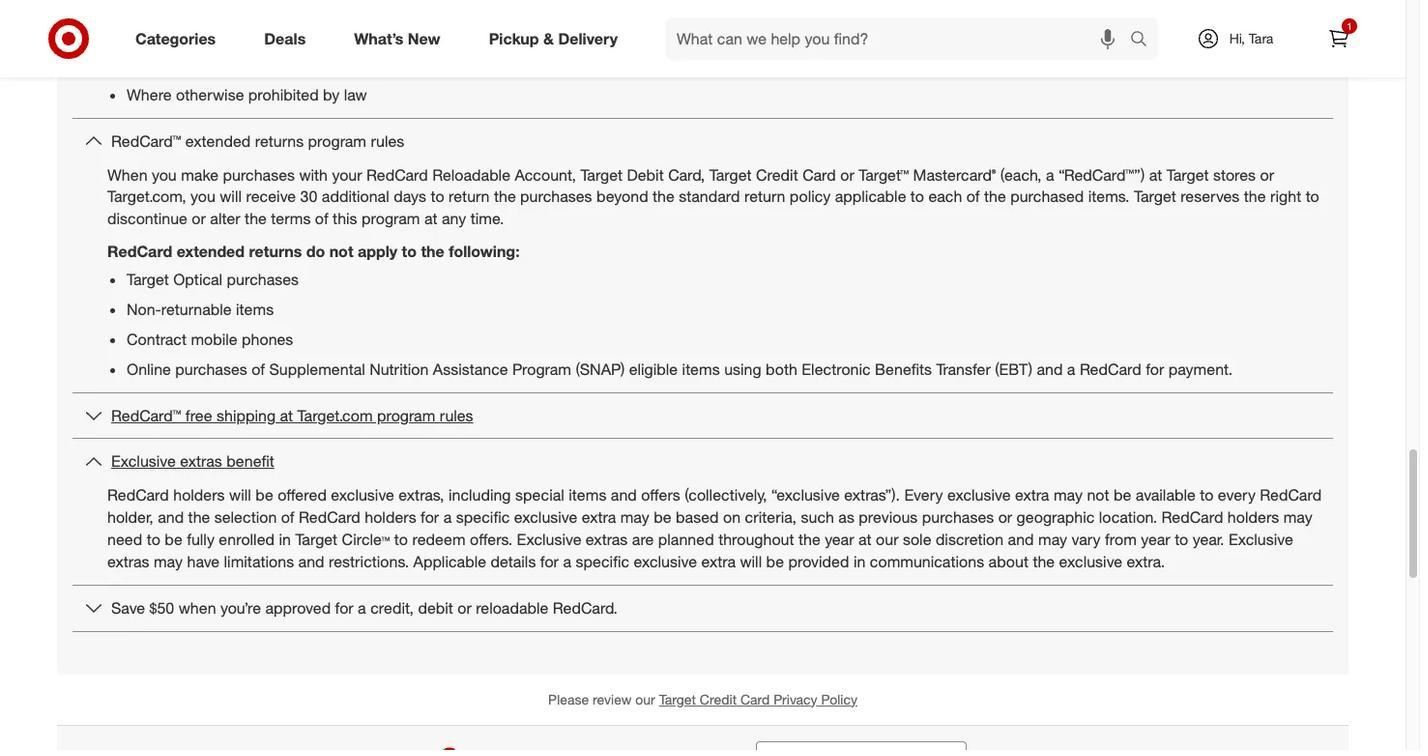 Task type: vqa. For each thing, say whether or not it's contained in the screenshot.
605
no



Task type: describe. For each thing, give the bounding box(es) containing it.
purchased
[[1010, 187, 1084, 206]]

redcard™ extended returns program rules
[[111, 131, 404, 150]]

at right "redcard™")
[[1149, 165, 1162, 184]]

1 return from the left
[[449, 187, 490, 206]]

benefit
[[226, 452, 274, 471]]

services
[[225, 25, 282, 45]]

where otherwise prohibited by law
[[127, 85, 367, 104]]

extra.
[[1127, 552, 1165, 571]]

at inside redcard holders will be offered exclusive extras, including special items and offers (collectively, "exclusive extras"). every exclusive extra may not be available to every redcard holder, and the selection of redcard holders for a specific exclusive extra may be based on criteria, such as previous purchases or geographic location. redcard holders may need to be fully enrolled in target circle™ to redeem offers. exclusive extras are planned throughout the year at our sole discretion and may vary from year to year. exclusive extras may have limitations and restrictions. applicable details for a specific exclusive extra will be provided in communications about the exclusive extra.
[[858, 530, 872, 549]]

to left every
[[1200, 486, 1214, 505]]

deals link
[[248, 17, 330, 60]]

target right the review
[[659, 691, 696, 707]]

exclusive extras benefit button
[[72, 439, 1333, 485]]

program inside when you make purchases with your redcard reloadable account, target debit card, target credit card or target™ mastercard® (each, a "redcard™") at target stores or target.com, you will receive 30 additional days to return the purchases beyond the standard return policy applicable to each of the purchased items. target reserves the right to discontinue or alter the terms of this program at any time.
[[362, 209, 420, 228]]

the up time.
[[494, 187, 516, 206]]

including
[[448, 486, 511, 505]]

0 vertical spatial specific
[[456, 508, 510, 527]]

extras,
[[399, 486, 444, 505]]

reserves
[[1180, 187, 1240, 206]]

privacy
[[774, 691, 817, 707]]

online purchases of supplemental nutrition assistance program (snap) eligible items using both electronic benefits transfer (ebt) and a redcard for payment.
[[127, 359, 1233, 379]]

redcard left payment.
[[1080, 359, 1141, 379]]

save $50 when you're approved for a credit, debit or reloadable redcard.
[[111, 598, 618, 618]]

please review our target credit card privacy policy
[[548, 691, 857, 707]]

save
[[111, 598, 145, 618]]

apply
[[358, 242, 397, 261]]

debit
[[418, 598, 453, 618]]

for left payment.
[[1146, 359, 1164, 379]]

2 vertical spatial extras
[[107, 552, 149, 571]]

exclusive down the planned
[[634, 552, 697, 571]]

supplemental
[[269, 359, 365, 379]]

non-
[[127, 300, 161, 319]]

exclusive up circle™
[[331, 486, 394, 505]]

2 horizontal spatial exclusive
[[1229, 530, 1293, 549]]

target™
[[859, 165, 909, 184]]

a inside dropdown button
[[358, 598, 366, 618]]

exclusive extras benefit
[[111, 452, 274, 471]]

applicable
[[835, 187, 906, 206]]

or up "applicable"
[[840, 165, 854, 184]]

previous
[[859, 508, 918, 527]]

and up about
[[1008, 530, 1034, 549]]

based
[[676, 508, 719, 527]]

will inside when you make purchases with your redcard reloadable account, target debit card, target credit card or target™ mastercard® (each, a "redcard™") at target stores or target.com, you will receive 30 additional days to return the purchases beyond the standard return policy applicable to each of the purchased items. target reserves the right to discontinue or alter the terms of this program at any time.
[[220, 187, 242, 206]]

for right details
[[540, 552, 559, 571]]

or inside redcard holders will be offered exclusive extras, including special items and offers (collectively, "exclusive extras"). every exclusive extra may not be available to every redcard holder, and the selection of redcard holders for a specific exclusive extra may be based on criteria, such as previous purchases or geographic location. redcard holders may need to be fully enrolled in target circle™ to redeem offers. exclusive extras are planned throughout the year at our sole discretion and may vary from year to year. exclusive extras may have limitations and restrictions. applicable details for a specific exclusive extra will be provided in communications about the exclusive extra.
[[998, 508, 1012, 527]]

a up 'redeem'
[[443, 508, 452, 527]]

approved
[[265, 598, 331, 618]]

redcard™ for redcard™ free shipping at target.com program rules
[[111, 406, 181, 425]]

to right right
[[1306, 187, 1319, 206]]

extended for redcard™
[[185, 131, 251, 150]]

year.
[[1193, 530, 1224, 549]]

phones
[[242, 329, 293, 349]]

selection
[[214, 508, 277, 527]]

pickup & delivery link
[[472, 17, 642, 60]]

target inside redcard holders will be offered exclusive extras, including special items and offers (collectively, "exclusive extras"). every exclusive extra may not be available to every redcard holder, and the selection of redcard holders for a specific exclusive extra may be based on criteria, such as previous purchases or geographic location. redcard holders may need to be fully enrolled in target circle™ to redeem offers. exclusive extras are planned throughout the year at our sole discretion and may vary from year to year. exclusive extras may have limitations and restrictions. applicable details for a specific exclusive extra will be provided in communications about the exclusive extra.
[[295, 530, 338, 549]]

at left any
[[424, 209, 437, 228]]

your
[[332, 165, 362, 184]]

search button
[[1121, 17, 1168, 64]]

the down "(each,"
[[984, 187, 1006, 206]]

returnable
[[161, 300, 232, 319]]

deals
[[264, 29, 306, 48]]

0 vertical spatial you
[[152, 165, 177, 184]]

what's new link
[[338, 17, 465, 60]]

by
[[323, 85, 340, 104]]

right
[[1270, 187, 1301, 206]]

when
[[107, 165, 147, 184]]

0 horizontal spatial rules
[[371, 131, 404, 150]]

redcard up holder, on the bottom of the page
[[107, 486, 169, 505]]

be left fully
[[165, 530, 182, 549]]

special
[[515, 486, 564, 505]]

1 horizontal spatial in
[[854, 552, 866, 571]]

every
[[904, 486, 943, 505]]

review
[[593, 691, 632, 707]]

from
[[1105, 530, 1137, 549]]

1 horizontal spatial rules
[[440, 406, 473, 425]]

and right (ebt)
[[1037, 359, 1063, 379]]

$50
[[149, 598, 174, 618]]

each
[[928, 187, 962, 206]]

categories link
[[119, 17, 240, 60]]

0 vertical spatial not
[[329, 242, 353, 261]]

target.com
[[297, 406, 373, 425]]

redcard down 'discontinue'
[[107, 242, 172, 261]]

be up selection
[[255, 486, 273, 505]]

new
[[408, 29, 440, 48]]

applicable
[[413, 552, 486, 571]]

to left the year.
[[1175, 530, 1188, 549]]

redcard™ extended returns program rules button
[[72, 119, 1333, 164]]

items for exclusive
[[569, 486, 606, 505]]

any
[[442, 209, 466, 228]]

of left this
[[315, 209, 328, 228]]

you're
[[220, 598, 261, 618]]

wrapping
[[156, 25, 220, 45]]

or left alter
[[192, 209, 206, 228]]

alter
[[210, 209, 240, 228]]

the down such
[[798, 530, 820, 549]]

exclusive down vary
[[1059, 552, 1122, 571]]

returns for program
[[255, 131, 304, 150]]

of right each
[[966, 187, 980, 206]]

eligible
[[629, 359, 678, 379]]

30
[[300, 187, 317, 206]]

2 vertical spatial program
[[377, 406, 435, 425]]

redeem
[[412, 530, 466, 549]]

online
[[127, 359, 171, 379]]

pickup & delivery
[[489, 29, 618, 48]]

have
[[187, 552, 220, 571]]

not inside redcard holders will be offered exclusive extras, including special items and offers (collectively, "exclusive extras"). every exclusive extra may not be available to every redcard holder, and the selection of redcard holders for a specific exclusive extra may be based on criteria, such as previous purchases or geographic location. redcard holders may need to be fully enrolled in target circle™ to redeem offers. exclusive extras are planned throughout the year at our sole discretion and may vary from year to year. exclusive extras may have limitations and restrictions. applicable details for a specific exclusive extra will be provided in communications about the exclusive extra.
[[1087, 486, 1109, 505]]

on
[[723, 508, 741, 527]]

of down phones
[[251, 359, 265, 379]]

1 vertical spatial will
[[229, 486, 251, 505]]

delivery
[[558, 29, 618, 48]]

1 vertical spatial card
[[740, 691, 770, 707]]

0 vertical spatial extra
[[1015, 486, 1049, 505]]

redcard.
[[553, 598, 618, 618]]

2 horizontal spatial holders
[[1227, 508, 1279, 527]]

0 horizontal spatial our
[[635, 691, 655, 707]]

following:
[[449, 242, 520, 261]]

offers
[[641, 486, 680, 505]]

for down extras,
[[421, 508, 439, 527]]

the down any
[[421, 242, 444, 261]]

receive
[[246, 187, 296, 206]]

a up redcard.
[[563, 552, 571, 571]]

target right items.
[[1134, 187, 1176, 206]]

about
[[988, 552, 1028, 571]]

pickup
[[489, 29, 539, 48]]

restrictions.
[[329, 552, 409, 571]]

standard
[[679, 187, 740, 206]]

every
[[1218, 486, 1256, 505]]

vary
[[1072, 530, 1101, 549]]

contract
[[127, 329, 187, 349]]

available
[[1136, 486, 1196, 505]]

card inside when you make purchases with your redcard reloadable account, target debit card, target credit card or target™ mastercard® (each, a "redcard™") at target stores or target.com, you will receive 30 additional days to return the purchases beyond the standard return policy applicable to each of the purchased items. target reserves the right to discontinue or alter the terms of this program at any time.
[[802, 165, 836, 184]]

to right circle™
[[394, 530, 408, 549]]

or up right
[[1260, 165, 1274, 184]]

to right need
[[147, 530, 160, 549]]

&
[[543, 29, 554, 48]]

sole
[[903, 530, 931, 549]]

a right (ebt)
[[1067, 359, 1075, 379]]

and left offers
[[611, 486, 637, 505]]

1 vertical spatial credit
[[700, 691, 737, 707]]

offers.
[[470, 530, 512, 549]]

additional
[[322, 187, 389, 206]]



Task type: locate. For each thing, give the bounding box(es) containing it.
not
[[329, 242, 353, 261], [1087, 486, 1109, 505]]

0 vertical spatial card
[[802, 165, 836, 184]]

(each,
[[1000, 165, 1042, 184]]

to
[[431, 187, 444, 206], [910, 187, 924, 206], [1306, 187, 1319, 206], [402, 242, 417, 261], [1200, 486, 1214, 505], [147, 530, 160, 549], [394, 530, 408, 549], [1175, 530, 1188, 549]]

extras left are
[[586, 530, 628, 549]]

or inside dropdown button
[[457, 598, 471, 618]]

extra up redcard.
[[582, 508, 616, 527]]

redcard™ free shipping at target.com program rules
[[111, 406, 473, 425]]

returns
[[255, 131, 304, 150], [249, 242, 302, 261]]

will down "throughout"
[[740, 552, 762, 571]]

at right shipping
[[280, 406, 293, 425]]

non-returnable items
[[127, 300, 274, 319]]

for
[[1146, 359, 1164, 379], [421, 508, 439, 527], [540, 552, 559, 571], [335, 598, 353, 618]]

extended inside dropdown button
[[185, 131, 251, 150]]

items.
[[1088, 187, 1130, 206]]

0 horizontal spatial return
[[449, 187, 490, 206]]

extras inside the "exclusive extras benefit" dropdown button
[[180, 452, 222, 471]]

1 horizontal spatial you
[[190, 187, 215, 206]]

assistance
[[433, 359, 508, 379]]

target optical purchases
[[127, 270, 299, 289]]

0 vertical spatial credit
[[756, 165, 798, 184]]

our down previous
[[876, 530, 898, 549]]

a inside when you make purchases with your redcard reloadable account, target debit card, target credit card or target™ mastercard® (each, a "redcard™") at target stores or target.com, you will receive 30 additional days to return the purchases beyond the standard return policy applicable to each of the purchased items. target reserves the right to discontinue or alter the terms of this program at any time.
[[1046, 165, 1054, 184]]

the down stores
[[1244, 187, 1266, 206]]

will
[[220, 187, 242, 206], [229, 486, 251, 505], [740, 552, 762, 571]]

items up phones
[[236, 300, 274, 319]]

exclusive up discretion
[[947, 486, 1011, 505]]

redcard™ for redcard™ extended returns program rules
[[111, 131, 181, 150]]

criteria,
[[745, 508, 797, 527]]

redcard holders will be offered exclusive extras, including special items and offers (collectively, "exclusive extras"). every exclusive extra may not be available to every redcard holder, and the selection of redcard holders for a specific exclusive extra may be based on criteria, such as previous purchases or geographic location. redcard holders may need to be fully enrolled in target circle™ to redeem offers. exclusive extras are planned throughout the year at our sole discretion and may vary from year to year. exclusive extras may have limitations and restrictions. applicable details for a specific exclusive extra will be provided in communications about the exclusive extra.
[[107, 486, 1322, 571]]

0 horizontal spatial extra
[[582, 508, 616, 527]]

0 vertical spatial our
[[876, 530, 898, 549]]

1 vertical spatial redcard™
[[111, 406, 181, 425]]

extra up geographic
[[1015, 486, 1049, 505]]

1 vertical spatial extras
[[586, 530, 628, 549]]

law
[[344, 85, 367, 104]]

reloadable
[[432, 165, 510, 184]]

extras").
[[844, 486, 900, 505]]

2 year from the left
[[1141, 530, 1170, 549]]

mastercard®
[[913, 165, 996, 184]]

in
[[279, 530, 291, 549], [854, 552, 866, 571]]

0 vertical spatial program
[[308, 131, 366, 150]]

hi, tara
[[1229, 30, 1273, 46]]

fully
[[187, 530, 215, 549]]

program down days on the left of page
[[362, 209, 420, 228]]

0 vertical spatial extras
[[180, 452, 222, 471]]

0 vertical spatial in
[[279, 530, 291, 549]]

target up non-
[[127, 270, 169, 289]]

or right debit
[[457, 598, 471, 618]]

0 horizontal spatial credit
[[700, 691, 737, 707]]

return down reloadable
[[449, 187, 490, 206]]

0 vertical spatial rules
[[371, 131, 404, 150]]

to right days on the left of page
[[431, 187, 444, 206]]

a left credit,
[[358, 598, 366, 618]]

redcard™ free shipping at target.com program rules button
[[72, 393, 1333, 438]]

card left privacy
[[740, 691, 770, 707]]

0 horizontal spatial not
[[329, 242, 353, 261]]

days
[[394, 187, 426, 206]]

0 vertical spatial extended
[[185, 131, 251, 150]]

limitations
[[224, 552, 294, 571]]

holder,
[[107, 508, 153, 527]]

extended up make at the left of page
[[185, 131, 251, 150]]

1
[[1347, 20, 1352, 32]]

0 horizontal spatial year
[[825, 530, 854, 549]]

a
[[1046, 165, 1054, 184], [1067, 359, 1075, 379], [443, 508, 452, 527], [563, 552, 571, 571], [358, 598, 366, 618]]

returns down the terms
[[249, 242, 302, 261]]

What can we help you find? suggestions appear below search field
[[665, 17, 1135, 60]]

program up "your"
[[308, 131, 366, 150]]

extended up target optical purchases
[[177, 242, 245, 261]]

target down offered
[[295, 530, 338, 549]]

2 vertical spatial extra
[[701, 552, 736, 571]]

the down receive
[[245, 209, 267, 228]]

our inside redcard holders will be offered exclusive extras, including special items and offers (collectively, "exclusive extras"). every exclusive extra may not be available to every redcard holder, and the selection of redcard holders for a specific exclusive extra may be based on criteria, such as previous purchases or geographic location. redcard holders may need to be fully enrolled in target circle™ to redeem offers. exclusive extras are planned throughout the year at our sole discretion and may vary from year to year. exclusive extras may have limitations and restrictions. applicable details for a specific exclusive extra will be provided in communications about the exclusive extra.
[[876, 530, 898, 549]]

returns inside dropdown button
[[255, 131, 304, 150]]

returns for do
[[249, 242, 302, 261]]

1 vertical spatial returns
[[249, 242, 302, 261]]

1 vertical spatial specific
[[576, 552, 629, 571]]

of down offered
[[281, 508, 294, 527]]

1 vertical spatial extended
[[177, 242, 245, 261]]

will up alter
[[220, 187, 242, 206]]

both
[[766, 359, 797, 379]]

holders
[[173, 486, 225, 505], [365, 508, 416, 527], [1227, 508, 1279, 527]]

2 vertical spatial items
[[569, 486, 606, 505]]

2 return from the left
[[744, 187, 785, 206]]

at inside dropdown button
[[280, 406, 293, 425]]

extra down the planned
[[701, 552, 736, 571]]

1 vertical spatial you
[[190, 187, 215, 206]]

the down "debit"
[[653, 187, 675, 206]]

2 vertical spatial will
[[740, 552, 762, 571]]

credit up policy
[[756, 165, 798, 184]]

1 horizontal spatial year
[[1141, 530, 1170, 549]]

returns down prohibited
[[255, 131, 304, 150]]

year down as
[[825, 530, 854, 549]]

credit left privacy
[[700, 691, 737, 707]]

1 horizontal spatial not
[[1087, 486, 1109, 505]]

be down offers
[[654, 508, 671, 527]]

return left policy
[[744, 187, 785, 206]]

1 year from the left
[[825, 530, 854, 549]]

purchases down account,
[[520, 187, 592, 206]]

redcard™
[[111, 131, 181, 150], [111, 406, 181, 425]]

0 vertical spatial items
[[236, 300, 274, 319]]

gift
[[127, 25, 152, 45]]

debit
[[627, 165, 664, 184]]

purchases down redcard extended returns do not apply to the following:
[[227, 270, 299, 289]]

and up approved
[[298, 552, 324, 571]]

payment.
[[1168, 359, 1233, 379]]

geographic
[[1017, 508, 1095, 527]]

at down previous
[[858, 530, 872, 549]]

discontinue
[[107, 209, 187, 228]]

please
[[548, 691, 589, 707]]

account,
[[515, 165, 576, 184]]

1 vertical spatial program
[[362, 209, 420, 228]]

0 vertical spatial returns
[[255, 131, 304, 150]]

benefits
[[875, 359, 932, 379]]

categories
[[135, 29, 216, 48]]

0 horizontal spatial you
[[152, 165, 177, 184]]

are
[[632, 530, 654, 549]]

holders up circle™
[[365, 508, 416, 527]]

extras down free
[[180, 452, 222, 471]]

prohibited
[[248, 85, 319, 104]]

1 vertical spatial not
[[1087, 486, 1109, 505]]

specific down including
[[456, 508, 510, 527]]

details
[[490, 552, 536, 571]]

communications
[[870, 552, 984, 571]]

for inside dropdown button
[[335, 598, 353, 618]]

0 horizontal spatial in
[[279, 530, 291, 549]]

specific up redcard.
[[576, 552, 629, 571]]

be
[[255, 486, 273, 505], [1114, 486, 1131, 505], [654, 508, 671, 527], [165, 530, 182, 549], [766, 552, 784, 571]]

0 vertical spatial redcard™
[[111, 131, 181, 150]]

target up beyond
[[580, 165, 623, 184]]

card,
[[668, 165, 705, 184]]

1 vertical spatial items
[[682, 359, 720, 379]]

redcard up days on the left of page
[[366, 165, 428, 184]]

in up "limitations"
[[279, 530, 291, 549]]

holders down exclusive extras benefit
[[173, 486, 225, 505]]

redcard inside when you make purchases with your redcard reloadable account, target debit card, target credit card or target™ mastercard® (each, a "redcard™") at target stores or target.com, you will receive 30 additional days to return the purchases beyond the standard return policy applicable to each of the purchased items. target reserves the right to discontinue or alter the terms of this program at any time.
[[366, 165, 428, 184]]

of inside redcard holders will be offered exclusive extras, including special items and offers (collectively, "exclusive extras"). every exclusive extra may not be available to every redcard holder, and the selection of redcard holders for a specific exclusive extra may be based on criteria, such as previous purchases or geographic location. redcard holders may need to be fully enrolled in target circle™ to redeem offers. exclusive extras are planned throughout the year at our sole discretion and may vary from year to year. exclusive extras may have limitations and restrictions. applicable details for a specific exclusive extra will be provided in communications about the exclusive extra.
[[281, 508, 294, 527]]

1 horizontal spatial extra
[[701, 552, 736, 571]]

rules up days on the left of page
[[371, 131, 404, 150]]

in right provided
[[854, 552, 866, 571]]

1 redcard™ from the top
[[111, 131, 181, 150]]

exclusive inside the "exclusive extras benefit" dropdown button
[[111, 452, 176, 471]]

purchases inside redcard holders will be offered exclusive extras, including special items and offers (collectively, "exclusive extras"). every exclusive extra may not be available to every redcard holder, and the selection of redcard holders for a specific exclusive extra may be based on criteria, such as previous purchases or geographic location. redcard holders may need to be fully enrolled in target circle™ to redeem offers. exclusive extras are planned throughout the year at our sole discretion and may vary from year to year. exclusive extras may have limitations and restrictions. applicable details for a specific exclusive extra will be provided in communications about the exclusive extra.
[[922, 508, 994, 527]]

to right apply
[[402, 242, 417, 261]]

(collectively,
[[685, 486, 767, 505]]

mobile
[[191, 329, 237, 349]]

1 horizontal spatial credit
[[756, 165, 798, 184]]

"exclusive
[[771, 486, 840, 505]]

not up location.
[[1087, 486, 1109, 505]]

and right holder, on the bottom of the page
[[158, 508, 184, 527]]

1 horizontal spatial exclusive
[[517, 530, 581, 549]]

purchases down contract mobile phones
[[175, 359, 247, 379]]

purchases up discretion
[[922, 508, 994, 527]]

purchases
[[223, 165, 295, 184], [520, 187, 592, 206], [227, 270, 299, 289], [175, 359, 247, 379], [922, 508, 994, 527]]

search
[[1121, 31, 1168, 50]]

policy
[[790, 187, 831, 206]]

1 horizontal spatial our
[[876, 530, 898, 549]]

0 horizontal spatial holders
[[173, 486, 225, 505]]

"redcard™")
[[1058, 165, 1145, 184]]

program
[[512, 359, 571, 379]]

planned
[[658, 530, 714, 549]]

not right do
[[329, 242, 353, 261]]

1 vertical spatial rules
[[440, 406, 473, 425]]

hi,
[[1229, 30, 1245, 46]]

be down "throughout"
[[766, 552, 784, 571]]

redcard™ up when
[[111, 131, 181, 150]]

what's
[[354, 29, 404, 48]]

throughout
[[718, 530, 794, 549]]

be up location.
[[1114, 486, 1131, 505]]

make
[[181, 165, 219, 184]]

0 horizontal spatial extras
[[107, 552, 149, 571]]

items left using
[[682, 359, 720, 379]]

you down make at the left of page
[[190, 187, 215, 206]]

target up the reserves
[[1166, 165, 1209, 184]]

target up standard
[[709, 165, 752, 184]]

1 horizontal spatial card
[[802, 165, 836, 184]]

our right the review
[[635, 691, 655, 707]]

with
[[299, 165, 328, 184]]

redcard extended returns do not apply to the following:
[[107, 242, 520, 261]]

the up fully
[[188, 508, 210, 527]]

card up policy
[[802, 165, 836, 184]]

redcard up the year.
[[1162, 508, 1223, 527]]

2 redcard™ from the top
[[111, 406, 181, 425]]

1 vertical spatial our
[[635, 691, 655, 707]]

1 horizontal spatial return
[[744, 187, 785, 206]]

1 horizontal spatial extras
[[180, 452, 222, 471]]

items inside redcard holders will be offered exclusive extras, including special items and offers (collectively, "exclusive extras"). every exclusive extra may not be available to every redcard holder, and the selection of redcard holders for a specific exclusive extra may be based on criteria, such as previous purchases or geographic location. redcard holders may need to be fully enrolled in target circle™ to redeem offers. exclusive extras are planned throughout the year at our sole discretion and may vary from year to year. exclusive extras may have limitations and restrictions. applicable details for a specific exclusive extra will be provided in communications about the exclusive extra.
[[569, 486, 606, 505]]

0 horizontal spatial specific
[[456, 508, 510, 527]]

such
[[801, 508, 834, 527]]

1 vertical spatial extra
[[582, 508, 616, 527]]

holders down every
[[1227, 508, 1279, 527]]

redcard
[[366, 165, 428, 184], [107, 242, 172, 261], [1080, 359, 1141, 379], [107, 486, 169, 505], [1260, 486, 1322, 505], [299, 508, 360, 527], [1162, 508, 1223, 527]]

redcard down offered
[[299, 508, 360, 527]]

2 horizontal spatial items
[[682, 359, 720, 379]]

year up extra.
[[1141, 530, 1170, 549]]

0 vertical spatial will
[[220, 187, 242, 206]]

0 horizontal spatial items
[[236, 300, 274, 319]]

items for assistance
[[682, 359, 720, 379]]

the right about
[[1033, 552, 1055, 571]]

year
[[825, 530, 854, 549], [1141, 530, 1170, 549]]

at
[[1149, 165, 1162, 184], [424, 209, 437, 228], [280, 406, 293, 425], [858, 530, 872, 549]]

2 horizontal spatial extra
[[1015, 486, 1049, 505]]

program down the nutrition
[[377, 406, 435, 425]]

0 horizontal spatial card
[[740, 691, 770, 707]]

1 vertical spatial in
[[854, 552, 866, 571]]

items right "special"
[[569, 486, 606, 505]]

to left each
[[910, 187, 924, 206]]

a up purchased
[[1046, 165, 1054, 184]]

credit
[[756, 165, 798, 184], [700, 691, 737, 707]]

purchases up receive
[[223, 165, 295, 184]]

for right approved
[[335, 598, 353, 618]]

policy
[[821, 691, 857, 707]]

otherwise
[[176, 85, 244, 104]]

terms
[[271, 209, 311, 228]]

1 horizontal spatial holders
[[365, 508, 416, 527]]

exclusive down "special"
[[514, 508, 577, 527]]

exclusive down every
[[1229, 530, 1293, 549]]

1 horizontal spatial items
[[569, 486, 606, 505]]

redcard right every
[[1260, 486, 1322, 505]]

1 horizontal spatial specific
[[576, 552, 629, 571]]

electronic
[[802, 359, 871, 379]]

0 horizontal spatial exclusive
[[111, 452, 176, 471]]

circle™
[[342, 530, 390, 549]]

extended for redcard
[[177, 242, 245, 261]]

credit inside when you make purchases with your redcard reloadable account, target debit card, target credit card or target™ mastercard® (each, a "redcard™") at target stores or target.com, you will receive 30 additional days to return the purchases beyond the standard return policy applicable to each of the purchased items. target reserves the right to discontinue or alter the terms of this program at any time.
[[756, 165, 798, 184]]

beyond
[[596, 187, 648, 206]]

2 horizontal spatial extras
[[586, 530, 628, 549]]

the
[[494, 187, 516, 206], [653, 187, 675, 206], [984, 187, 1006, 206], [1244, 187, 1266, 206], [245, 209, 267, 228], [421, 242, 444, 261], [188, 508, 210, 527], [798, 530, 820, 549], [1033, 552, 1055, 571]]

exclusive
[[111, 452, 176, 471], [517, 530, 581, 549], [1229, 530, 1293, 549]]

may
[[1054, 486, 1083, 505], [620, 508, 649, 527], [1283, 508, 1312, 527], [1038, 530, 1067, 549], [154, 552, 183, 571]]



